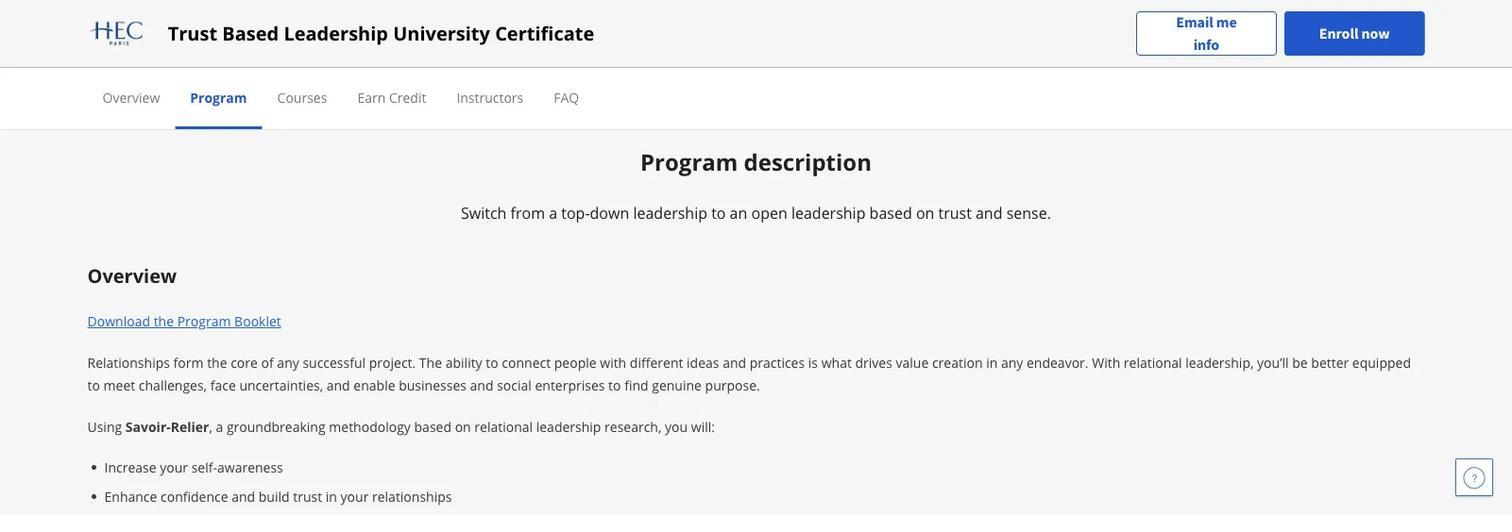 Task type: describe. For each thing, give the bounding box(es) containing it.
overview link
[[102, 88, 160, 106]]

relier
[[171, 419, 209, 437]]

relationships
[[372, 488, 452, 506]]

booklet
[[234, 313, 281, 331]]

what
[[821, 354, 852, 372]]

face
[[210, 377, 236, 395]]

program for program description
[[640, 147, 738, 177]]

value
[[896, 354, 929, 372]]

with
[[1092, 354, 1121, 372]]

in inside "relationships form the core of any successful project. the ability to connect people with different ideas and practices is what drives value creation in any endeavor. with relational leadership, you'll be better equipped to meet challenges, face uncertainties, and enable businesses and social enterprises to find genuine purpose."
[[986, 354, 998, 372]]

hec trust leadership banner image
[[779, 0, 1402, 12]]

help center image
[[1463, 467, 1486, 489]]

email me info
[[1176, 13, 1237, 54]]

download the program booklet
[[87, 313, 281, 331]]

enroll now button
[[1284, 11, 1425, 56]]

increase your self-awareness
[[104, 459, 283, 477]]

0 horizontal spatial on
[[455, 419, 471, 437]]

connect
[[502, 354, 551, 372]]

better
[[1311, 354, 1349, 372]]

university
[[393, 20, 490, 46]]

2 any from the left
[[1001, 354, 1023, 372]]

using
[[87, 419, 122, 437]]

to right ability
[[486, 354, 498, 372]]

leadership
[[284, 20, 388, 46]]

hec paris image
[[87, 18, 145, 49]]

instructors link
[[457, 88, 524, 106]]

build
[[259, 488, 290, 506]]

top-
[[561, 203, 590, 223]]

in inside list item
[[326, 488, 337, 506]]

courses
[[277, 88, 327, 106]]

overview inside "certificate menu" 'element'
[[102, 88, 160, 106]]

you'll
[[1257, 354, 1289, 372]]

1 horizontal spatial a
[[549, 203, 557, 223]]

awareness
[[217, 459, 283, 477]]

email me info button
[[1136, 11, 1277, 56]]

confidence
[[161, 488, 228, 506]]

email
[[1176, 13, 1214, 32]]

1 horizontal spatial trust
[[938, 203, 972, 223]]

groundbreaking
[[227, 419, 326, 437]]

core
[[231, 354, 258, 372]]

faq link
[[554, 88, 579, 106]]

challenges,
[[139, 377, 207, 395]]

practices
[[750, 354, 805, 372]]

increase
[[104, 459, 156, 477]]

businesses
[[399, 377, 467, 395]]

project.
[[369, 354, 416, 372]]

info
[[1194, 35, 1220, 54]]

ideas
[[687, 354, 719, 372]]

open
[[751, 203, 788, 223]]

enroll now
[[1319, 24, 1390, 43]]

creation
[[932, 354, 983, 372]]

and up purpose.
[[723, 354, 746, 372]]

and down ability
[[470, 377, 494, 395]]

me
[[1216, 13, 1237, 32]]

the
[[419, 354, 442, 372]]

from
[[511, 203, 545, 223]]

list containing increase your self-awareness
[[95, 458, 1425, 516]]

instructors
[[457, 88, 524, 106]]

0 horizontal spatial relational
[[474, 419, 533, 437]]



Task type: vqa. For each thing, say whether or not it's contained in the screenshot.
'For' for Governments
no



Task type: locate. For each thing, give the bounding box(es) containing it.
different
[[630, 354, 683, 372]]

program up an
[[640, 147, 738, 177]]

earn credit link
[[357, 88, 426, 106]]

1 vertical spatial in
[[326, 488, 337, 506]]

1 horizontal spatial any
[[1001, 354, 1023, 372]]

relational
[[1124, 354, 1182, 372], [474, 419, 533, 437]]

in right build
[[326, 488, 337, 506]]

to
[[711, 203, 726, 223], [486, 354, 498, 372], [87, 377, 100, 395], [608, 377, 621, 395]]

1 vertical spatial on
[[455, 419, 471, 437]]

1 vertical spatial trust
[[293, 488, 322, 506]]

trust based leadership university certificate
[[168, 20, 594, 46]]

0 vertical spatial on
[[916, 203, 935, 223]]

enhance
[[104, 488, 157, 506]]

drives
[[855, 354, 893, 372]]

down
[[590, 203, 629, 223]]

switch
[[461, 203, 507, 223]]

and down successful
[[327, 377, 350, 395]]

0 horizontal spatial any
[[277, 354, 299, 372]]

your left self-
[[160, 459, 188, 477]]

you
[[665, 419, 688, 437]]

list
[[95, 458, 1425, 516]]

trust
[[168, 20, 217, 46]]

using savoir-relier , a groundbreaking methodology based on relational leadership research, you will:
[[87, 419, 715, 437]]

overview down hec paris image
[[102, 88, 160, 106]]

be
[[1292, 354, 1308, 372]]

0 horizontal spatial the
[[154, 313, 174, 331]]

0 vertical spatial trust
[[938, 203, 972, 223]]

enable
[[354, 377, 395, 395]]

methodology
[[329, 419, 411, 437]]

increase your self-awareness list item
[[104, 458, 1425, 478]]

and left sense.
[[976, 203, 1003, 223]]

leadership,
[[1186, 354, 1254, 372]]

enterprises
[[535, 377, 605, 395]]

2 vertical spatial program
[[177, 313, 231, 331]]

0 vertical spatial in
[[986, 354, 998, 372]]

find
[[625, 377, 649, 395]]

program down trust
[[190, 88, 247, 106]]

0 horizontal spatial in
[[326, 488, 337, 506]]

trust left sense.
[[938, 203, 972, 223]]

earn
[[357, 88, 386, 106]]

program inside "certificate menu" 'element'
[[190, 88, 247, 106]]

relational right with on the bottom of the page
[[1124, 354, 1182, 372]]

people
[[554, 354, 597, 372]]

1 any from the left
[[277, 354, 299, 372]]

self-
[[191, 459, 217, 477]]

to left the find
[[608, 377, 621, 395]]

ability
[[446, 354, 482, 372]]

overview
[[102, 88, 160, 106], [87, 263, 177, 289]]

1 horizontal spatial based
[[870, 203, 912, 223]]

on
[[916, 203, 935, 223], [455, 419, 471, 437]]

trust right build
[[293, 488, 322, 506]]

successful
[[303, 354, 366, 372]]

and inside list item
[[232, 488, 255, 506]]

0 horizontal spatial your
[[160, 459, 188, 477]]

program up 'form'
[[177, 313, 231, 331]]

your inside list item
[[341, 488, 369, 506]]

credit
[[389, 88, 426, 106]]

program description
[[640, 147, 872, 177]]

1 horizontal spatial your
[[341, 488, 369, 506]]

0 horizontal spatial based
[[414, 419, 452, 437]]

your inside 'list item'
[[160, 459, 188, 477]]

0 horizontal spatial leadership
[[536, 419, 601, 437]]

0 horizontal spatial a
[[216, 419, 223, 437]]

of
[[261, 354, 274, 372]]

switch from a top-down leadership to an open leadership based on trust and sense.
[[461, 203, 1051, 223]]

leadership right down
[[633, 203, 707, 223]]

leadership down description
[[791, 203, 866, 223]]

meet
[[103, 377, 135, 395]]

download the program booklet link
[[87, 313, 281, 331]]

a right ,
[[216, 419, 223, 437]]

1 vertical spatial based
[[414, 419, 452, 437]]

any left endeavor.
[[1001, 354, 1023, 372]]

program for program link
[[190, 88, 247, 106]]

1 horizontal spatial on
[[916, 203, 935, 223]]

,
[[209, 419, 212, 437]]

program link
[[190, 88, 247, 106]]

certificate menu element
[[87, 68, 1425, 129]]

relationships form the core of any successful project. the ability to connect people with different ideas and practices is what drives value creation in any endeavor. with relational leadership, you'll be better equipped to meet challenges, face uncertainties, and enable businesses and social enterprises to find genuine purpose.
[[87, 354, 1411, 395]]

0 horizontal spatial trust
[[293, 488, 322, 506]]

a
[[549, 203, 557, 223], [216, 419, 223, 437]]

based
[[222, 20, 279, 46]]

faq
[[554, 88, 579, 106]]

and down awareness
[[232, 488, 255, 506]]

1 vertical spatial relational
[[474, 419, 533, 437]]

enhance confidence and build trust in your relationships
[[104, 488, 452, 506]]

1 horizontal spatial leadership
[[633, 203, 707, 223]]

is
[[808, 354, 818, 372]]

savoir-
[[125, 419, 171, 437]]

1 vertical spatial the
[[207, 354, 227, 372]]

relational down social
[[474, 419, 533, 437]]

trust inside list item
[[293, 488, 322, 506]]

earn credit
[[357, 88, 426, 106]]

with
[[600, 354, 626, 372]]

uncertainties,
[[239, 377, 323, 395]]

2 horizontal spatial leadership
[[791, 203, 866, 223]]

1 vertical spatial overview
[[87, 263, 177, 289]]

sense.
[[1007, 203, 1051, 223]]

0 vertical spatial a
[[549, 203, 557, 223]]

overview up download
[[87, 263, 177, 289]]

social
[[497, 377, 532, 395]]

endeavor.
[[1027, 354, 1089, 372]]

courses link
[[277, 88, 327, 106]]

any right of
[[277, 354, 299, 372]]

purpose.
[[705, 377, 760, 395]]

1 vertical spatial your
[[341, 488, 369, 506]]

your
[[160, 459, 188, 477], [341, 488, 369, 506]]

0 vertical spatial relational
[[1124, 354, 1182, 372]]

and
[[976, 203, 1003, 223], [723, 354, 746, 372], [327, 377, 350, 395], [470, 377, 494, 395], [232, 488, 255, 506]]

enroll
[[1319, 24, 1359, 43]]

leadership down enterprises
[[536, 419, 601, 437]]

enhance confidence and build trust in your relationships list item
[[104, 487, 1425, 507]]

equipped
[[1353, 354, 1411, 372]]

now
[[1362, 24, 1390, 43]]

any
[[277, 354, 299, 372], [1001, 354, 1023, 372]]

1 vertical spatial program
[[640, 147, 738, 177]]

program
[[190, 88, 247, 106], [640, 147, 738, 177], [177, 313, 231, 331]]

1 horizontal spatial in
[[986, 354, 998, 372]]

an
[[730, 203, 747, 223]]

1 vertical spatial a
[[216, 419, 223, 437]]

your left relationships
[[341, 488, 369, 506]]

0 vertical spatial overview
[[102, 88, 160, 106]]

form
[[173, 354, 204, 372]]

the
[[154, 313, 174, 331], [207, 354, 227, 372]]

1 horizontal spatial relational
[[1124, 354, 1182, 372]]

a left 'top-'
[[549, 203, 557, 223]]

0 vertical spatial program
[[190, 88, 247, 106]]

will:
[[691, 419, 715, 437]]

certificate
[[495, 20, 594, 46]]

0 vertical spatial based
[[870, 203, 912, 223]]

to left an
[[711, 203, 726, 223]]

leadership
[[633, 203, 707, 223], [791, 203, 866, 223], [536, 419, 601, 437]]

download
[[87, 313, 150, 331]]

the up face
[[207, 354, 227, 372]]

0 vertical spatial your
[[160, 459, 188, 477]]

research,
[[605, 419, 662, 437]]

to left meet
[[87, 377, 100, 395]]

the inside "relationships form the core of any successful project. the ability to connect people with different ideas and practices is what drives value creation in any endeavor. with relational leadership, you'll be better equipped to meet challenges, face uncertainties, and enable businesses and social enterprises to find genuine purpose."
[[207, 354, 227, 372]]

description
[[744, 147, 872, 177]]

genuine
[[652, 377, 702, 395]]

relationships
[[87, 354, 170, 372]]

1 horizontal spatial the
[[207, 354, 227, 372]]

the right download
[[154, 313, 174, 331]]

in right creation
[[986, 354, 998, 372]]

0 vertical spatial the
[[154, 313, 174, 331]]

relational inside "relationships form the core of any successful project. the ability to connect people with different ideas and practices is what drives value creation in any endeavor. with relational leadership, you'll be better equipped to meet challenges, face uncertainties, and enable businesses and social enterprises to find genuine purpose."
[[1124, 354, 1182, 372]]



